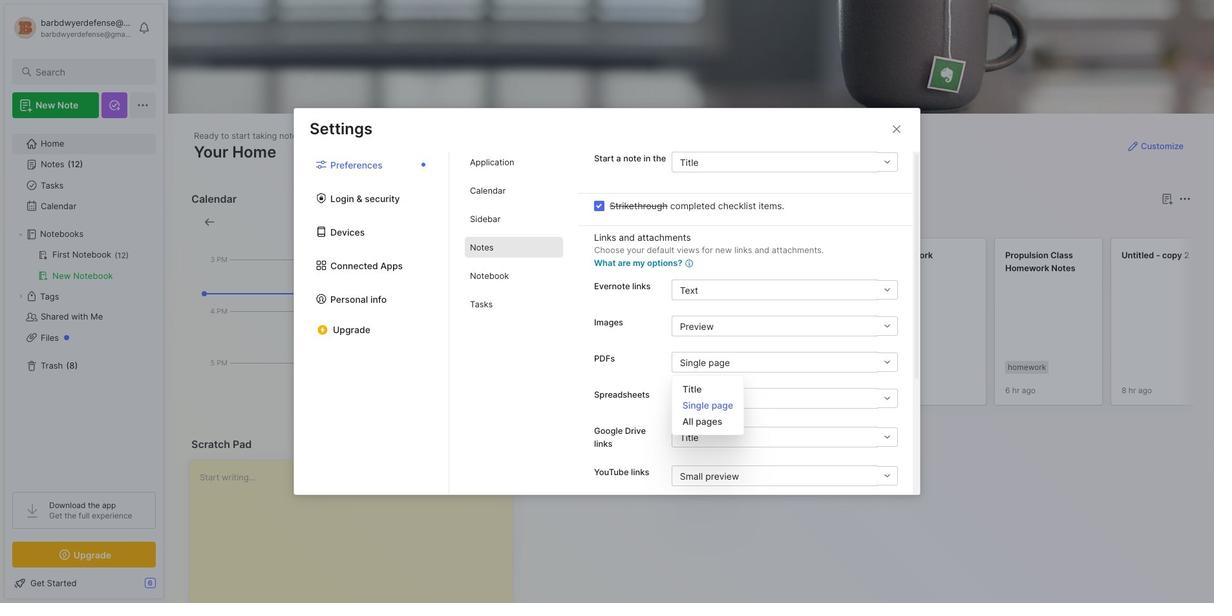 Task type: describe. For each thing, give the bounding box(es) containing it.
Start a new note in the body or title. field
[[672, 152, 898, 173]]

tree inside main element
[[5, 126, 164, 481]]

Choose default view option for YouTube links field
[[672, 467, 898, 487]]

close image
[[889, 122, 905, 137]]

expand tags image
[[17, 293, 25, 301]]

group inside tree
[[12, 245, 155, 286]]

Select44 checkbox
[[594, 201, 605, 211]]

expand notebooks image
[[17, 231, 25, 239]]

Choose default view option for Google Drive links field
[[672, 428, 898, 448]]

none search field inside main element
[[36, 64, 144, 80]]

Choose default view option for Images field
[[672, 317, 898, 337]]



Task type: locate. For each thing, give the bounding box(es) containing it.
None search field
[[36, 64, 144, 80]]

Choose default view option for Spreadsheets field
[[672, 389, 898, 410]]

dropdown list menu
[[672, 382, 744, 430]]

Start writing… text field
[[200, 461, 512, 604]]

group
[[12, 245, 155, 286]]

row group
[[529, 238, 1214, 414]]

Choose default view option for PDFs field
[[672, 353, 898, 373]]

Choose default view option for Evernote links field
[[672, 280, 898, 301]]

Search text field
[[36, 66, 144, 78]]

tab
[[465, 152, 563, 173], [465, 181, 563, 201], [465, 209, 563, 230], [532, 215, 570, 230], [575, 215, 627, 230], [465, 238, 563, 258], [465, 266, 563, 287], [465, 295, 563, 315]]

tree
[[5, 126, 164, 481]]

tab list
[[294, 152, 449, 495], [449, 152, 579, 495], [532, 215, 1189, 230]]

main element
[[0, 0, 168, 604]]



Task type: vqa. For each thing, say whether or not it's contained in the screenshot.
( to the top
no



